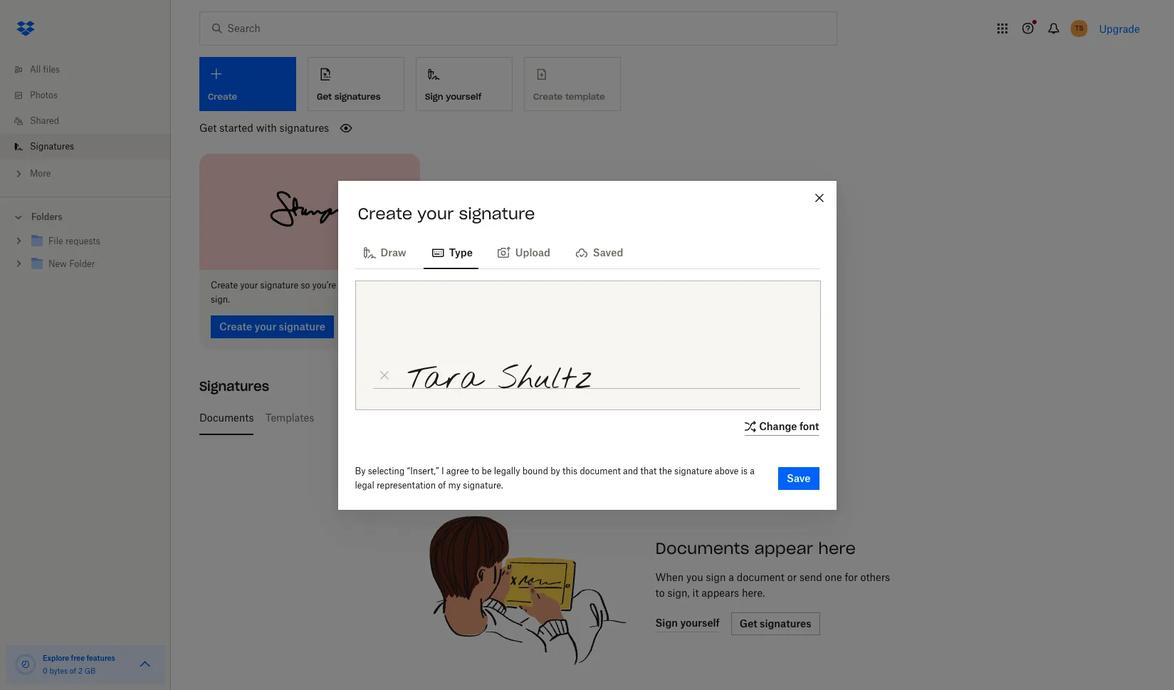 Task type: locate. For each thing, give the bounding box(es) containing it.
signature right the
[[675, 466, 713, 476]]

photos
[[30, 90, 58, 100]]

of up selecting
[[375, 412, 384, 424]]

a right above
[[751, 466, 755, 476]]

here.
[[742, 587, 766, 599]]

yourself
[[446, 91, 482, 102], [600, 412, 638, 424]]

0 vertical spatial signatures
[[335, 91, 381, 102]]

0 horizontal spatial signatures
[[280, 122, 329, 134]]

1 vertical spatial documents
[[656, 538, 750, 558]]

0 horizontal spatial yourself
[[446, 91, 482, 102]]

of left my
[[438, 480, 446, 491]]

upgrade link
[[1100, 22, 1141, 35]]

signature left requests
[[396, 412, 440, 424]]

create inside dialog
[[358, 203, 413, 223]]

0 horizontal spatial create
[[211, 280, 238, 290]]

your for create your signature so you're always ready to sign.
[[240, 280, 258, 290]]

2 horizontal spatial to
[[656, 587, 665, 599]]

one
[[825, 571, 843, 583]]

1 horizontal spatial your
[[418, 203, 454, 223]]

you're
[[312, 280, 336, 290]]

0 vertical spatial this
[[504, 412, 522, 424]]

1 vertical spatial your
[[240, 280, 258, 290]]

0 horizontal spatial get
[[200, 122, 217, 134]]

and
[[624, 466, 639, 476]]

all files
[[30, 64, 60, 75]]

1 vertical spatial get
[[200, 122, 217, 134]]

tab list inside create your signature dialog
[[355, 235, 820, 269]]

3
[[366, 412, 372, 424], [387, 412, 393, 424]]

folders button
[[0, 206, 171, 227]]

1 horizontal spatial is
[[742, 466, 748, 476]]

representation
[[377, 480, 436, 491]]

to left be
[[472, 466, 480, 476]]

to down when
[[656, 587, 665, 599]]

list
[[0, 48, 171, 197]]

is
[[640, 412, 648, 424], [742, 466, 748, 476]]

document inside by selecting "insert," i agree to be legally bound by this document and that the signature above is a legal representation of my signature.
[[580, 466, 621, 476]]

signatures up documents tab
[[200, 378, 269, 394]]

0 horizontal spatial 3
[[366, 412, 372, 424]]

signature inside by selecting "insert," i agree to be legally bound by this document and that the signature above is a legal representation of my signature.
[[675, 466, 713, 476]]

0 vertical spatial signatures
[[30, 141, 74, 152]]

your inside create your signature dialog
[[418, 203, 454, 223]]

draw
[[381, 246, 407, 258]]

get inside button
[[317, 91, 332, 102]]

a inside when you sign a document or send one for others to sign, it appears here.
[[729, 571, 735, 583]]

0 horizontal spatial documents
[[200, 412, 254, 424]]

0 vertical spatial of
[[375, 412, 384, 424]]

2 vertical spatial of
[[70, 667, 76, 675]]

0 horizontal spatial of
[[70, 667, 76, 675]]

signature left so
[[260, 280, 299, 290]]

1 vertical spatial to
[[472, 466, 480, 476]]

when
[[656, 571, 684, 583]]

signatures down "shared" on the left top of page
[[30, 141, 74, 152]]

this right by
[[563, 466, 578, 476]]

1 horizontal spatial to
[[472, 466, 480, 476]]

this inside by selecting "insert," i agree to be legally bound by this document and that the signature above is a legal representation of my signature.
[[563, 466, 578, 476]]

this
[[504, 412, 522, 424], [563, 466, 578, 476]]

documents for documents appear here
[[656, 538, 750, 558]]

0 vertical spatial create
[[358, 203, 413, 223]]

documents
[[200, 412, 254, 424], [656, 538, 750, 558]]

document left and
[[580, 466, 621, 476]]

create up draw
[[358, 203, 413, 223]]

1 horizontal spatial signatures
[[335, 91, 381, 102]]

yourself right sign
[[446, 91, 482, 102]]

create for create your signature
[[358, 203, 413, 223]]

2 horizontal spatial of
[[438, 480, 446, 491]]

0 horizontal spatial a
[[729, 571, 735, 583]]

to inside the create your signature so you're always ready to sign.
[[393, 280, 401, 290]]

1 vertical spatial of
[[438, 480, 446, 491]]

1 horizontal spatial signatures
[[200, 378, 269, 394]]

to
[[393, 280, 401, 290], [472, 466, 480, 476], [656, 587, 665, 599]]

document up here.
[[737, 571, 785, 583]]

is right above
[[742, 466, 748, 476]]

documents up you
[[656, 538, 750, 558]]

1 horizontal spatial documents
[[656, 538, 750, 558]]

change
[[760, 420, 798, 433]]

1 vertical spatial create
[[211, 280, 238, 290]]

started
[[220, 122, 254, 134]]

signature inside the create your signature so you're always ready to sign.
[[260, 280, 299, 290]]

your inside the create your signature so you're always ready to sign.
[[240, 280, 258, 290]]

0 vertical spatial your
[[418, 203, 454, 223]]

create up sign.
[[211, 280, 238, 290]]

with
[[256, 122, 277, 134]]

2 3 from the left
[[387, 412, 393, 424]]

is inside by selecting "insert," i agree to be legally bound by this document and that the signature above is a legal representation of my signature.
[[742, 466, 748, 476]]

1 horizontal spatial a
[[751, 466, 755, 476]]

group
[[0, 227, 171, 286]]

1 3 from the left
[[366, 412, 372, 424]]

list containing all files
[[0, 48, 171, 197]]

1 horizontal spatial document
[[737, 571, 785, 583]]

0 horizontal spatial your
[[240, 280, 258, 290]]

0 vertical spatial a
[[751, 466, 755, 476]]

create inside the create your signature so you're always ready to sign.
[[211, 280, 238, 290]]

0 vertical spatial yourself
[[446, 91, 482, 102]]

1 horizontal spatial create
[[358, 203, 413, 223]]

your up type
[[418, 203, 454, 223]]

upload
[[516, 246, 551, 258]]

templates
[[265, 412, 314, 424]]

tab list
[[355, 235, 820, 269], [200, 401, 1146, 435]]

this right left
[[504, 412, 522, 424]]

your left so
[[240, 280, 258, 290]]

0 vertical spatial tab list
[[355, 235, 820, 269]]

get for get started with signatures
[[200, 122, 217, 134]]

tab list containing draw
[[355, 235, 820, 269]]

0 vertical spatial is
[[640, 412, 648, 424]]

1 horizontal spatial get
[[317, 91, 332, 102]]

more image
[[11, 167, 26, 181]]

signatures inside list item
[[30, 141, 74, 152]]

signatures
[[335, 91, 381, 102], [280, 122, 329, 134]]

get up get started with signatures
[[317, 91, 332, 102]]

of left 2
[[70, 667, 76, 675]]

3 up by
[[366, 412, 372, 424]]

1 vertical spatial document
[[737, 571, 785, 583]]

i
[[442, 466, 444, 476]]

be
[[482, 466, 492, 476]]

yourself right signing
[[600, 412, 638, 424]]

of inside explore free features 0 bytes of 2 gb
[[70, 667, 76, 675]]

dropbox image
[[11, 14, 40, 43]]

free
[[71, 654, 85, 663]]

0 vertical spatial get
[[317, 91, 332, 102]]

signature.
[[463, 480, 504, 491]]

to right ready
[[393, 280, 401, 290]]

0 horizontal spatial to
[[393, 280, 401, 290]]

of
[[375, 412, 384, 424], [438, 480, 446, 491], [70, 667, 76, 675]]

signatures
[[30, 141, 74, 152], [200, 378, 269, 394]]

1 vertical spatial signatures
[[200, 378, 269, 394]]

documents left 'templates'
[[200, 412, 254, 424]]

shared
[[30, 115, 59, 126]]

folders
[[31, 212, 62, 222]]

is left unlimited.
[[640, 412, 648, 424]]

sign.
[[211, 294, 230, 305]]

0 horizontal spatial document
[[580, 466, 621, 476]]

bytes
[[49, 667, 68, 675]]

get left "started"
[[200, 122, 217, 134]]

all
[[30, 64, 41, 75]]

by
[[355, 466, 366, 476]]

left
[[486, 412, 502, 424]]

signature
[[459, 203, 535, 223], [260, 280, 299, 290], [396, 412, 440, 424], [675, 466, 713, 476]]

that
[[641, 466, 657, 476]]

document inside when you sign a document or send one for others to sign, it appears here.
[[737, 571, 785, 583]]

0 vertical spatial document
[[580, 466, 621, 476]]

explore
[[43, 654, 69, 663]]

1 horizontal spatial of
[[375, 412, 384, 424]]

2 vertical spatial to
[[656, 587, 665, 599]]

get started with signatures
[[200, 122, 329, 134]]

a
[[751, 466, 755, 476], [729, 571, 735, 583]]

document
[[580, 466, 621, 476], [737, 571, 785, 583]]

0 vertical spatial to
[[393, 280, 401, 290]]

create
[[358, 203, 413, 223], [211, 280, 238, 290]]

1 horizontal spatial 3
[[387, 412, 393, 424]]

1 vertical spatial a
[[729, 571, 735, 583]]

get signatures button
[[308, 57, 405, 111]]

1 vertical spatial is
[[742, 466, 748, 476]]

for
[[845, 571, 858, 583]]

your
[[418, 203, 454, 223], [240, 280, 258, 290]]

0 horizontal spatial is
[[640, 412, 648, 424]]

the
[[659, 466, 672, 476]]

1 vertical spatial this
[[563, 466, 578, 476]]

always
[[339, 280, 366, 290]]

1 horizontal spatial yourself
[[600, 412, 638, 424]]

get
[[317, 91, 332, 102], [200, 122, 217, 134]]

sign yourself
[[425, 91, 482, 102]]

1 horizontal spatial this
[[563, 466, 578, 476]]

3 up selecting
[[387, 412, 393, 424]]

a right sign
[[729, 571, 735, 583]]

0 horizontal spatial signatures
[[30, 141, 74, 152]]

0 vertical spatial documents
[[200, 412, 254, 424]]

agree
[[447, 466, 469, 476]]

or
[[788, 571, 797, 583]]

1 vertical spatial tab list
[[200, 401, 1146, 435]]



Task type: vqa. For each thing, say whether or not it's contained in the screenshot.
up
no



Task type: describe. For each thing, give the bounding box(es) containing it.
selecting
[[368, 466, 405, 476]]

yourself inside button
[[446, 91, 482, 102]]

legal
[[355, 480, 375, 491]]

send
[[800, 571, 823, 583]]

signatures inside button
[[335, 91, 381, 102]]

signing
[[560, 412, 597, 424]]

ready
[[369, 280, 391, 290]]

change font button
[[743, 418, 820, 436]]

it
[[693, 587, 699, 599]]

font
[[800, 420, 820, 433]]

0 horizontal spatial this
[[504, 412, 522, 424]]

create your signature dialog
[[338, 181, 837, 510]]

unlimited.
[[651, 412, 698, 424]]

sign yourself button
[[416, 57, 513, 111]]

quota usage element
[[14, 653, 37, 676]]

upgrade
[[1100, 22, 1141, 35]]

gb
[[85, 667, 96, 675]]

sign
[[706, 571, 726, 583]]

sign,
[[668, 587, 690, 599]]

signatures list item
[[0, 134, 171, 160]]

get signatures
[[317, 91, 381, 102]]

legally
[[494, 466, 521, 476]]

signature up upload
[[459, 203, 535, 223]]

save button
[[779, 467, 820, 490]]

photos link
[[11, 83, 171, 108]]

Your name text field
[[395, 349, 804, 409]]

a inside by selecting "insert," i agree to be legally bound by this document and that the signature above is a legal representation of my signature.
[[751, 466, 755, 476]]

features
[[87, 654, 115, 663]]

bound
[[523, 466, 549, 476]]

your for create your signature
[[418, 203, 454, 223]]

tab list containing documents
[[200, 401, 1146, 435]]

signatures link
[[11, 134, 171, 160]]

1 vertical spatial yourself
[[600, 412, 638, 424]]

"insert,"
[[407, 466, 439, 476]]

save
[[787, 472, 811, 484]]

here
[[819, 538, 856, 558]]

2
[[78, 667, 83, 675]]

change font
[[760, 420, 820, 433]]

3 of 3 signature requests left this month. signing yourself is unlimited.
[[366, 412, 698, 424]]

0
[[43, 667, 48, 675]]

type
[[449, 246, 473, 258]]

create your signature
[[358, 203, 535, 223]]

create for create your signature so you're always ready to sign.
[[211, 280, 238, 290]]

so
[[301, 280, 310, 290]]

requests
[[443, 412, 483, 424]]

when you sign a document or send one for others to sign, it appears here.
[[656, 571, 891, 599]]

templates tab
[[265, 401, 314, 435]]

you
[[687, 571, 704, 583]]

documents for documents
[[200, 412, 254, 424]]

saved
[[593, 246, 624, 258]]

get for get signatures
[[317, 91, 332, 102]]

more
[[30, 168, 51, 179]]

of inside by selecting "insert," i agree to be legally bound by this document and that the signature above is a legal representation of my signature.
[[438, 480, 446, 491]]

create your signature so you're always ready to sign.
[[211, 280, 401, 305]]

explore free features 0 bytes of 2 gb
[[43, 654, 115, 675]]

sign
[[425, 91, 444, 102]]

documents appear here
[[656, 538, 856, 558]]

shared link
[[11, 108, 171, 134]]

my
[[449, 480, 461, 491]]

month.
[[525, 412, 558, 424]]

others
[[861, 571, 891, 583]]

is inside tab list
[[640, 412, 648, 424]]

to inside when you sign a document or send one for others to sign, it appears here.
[[656, 587, 665, 599]]

above
[[715, 466, 739, 476]]

by
[[551, 466, 561, 476]]

appears
[[702, 587, 740, 599]]

1 vertical spatial signatures
[[280, 122, 329, 134]]

appear
[[755, 538, 814, 558]]

files
[[43, 64, 60, 75]]

documents tab
[[200, 401, 254, 435]]

all files link
[[11, 57, 171, 83]]

by selecting "insert," i agree to be legally bound by this document and that the signature above is a legal representation of my signature.
[[355, 466, 755, 491]]

to inside by selecting "insert," i agree to be legally bound by this document and that the signature above is a legal representation of my signature.
[[472, 466, 480, 476]]



